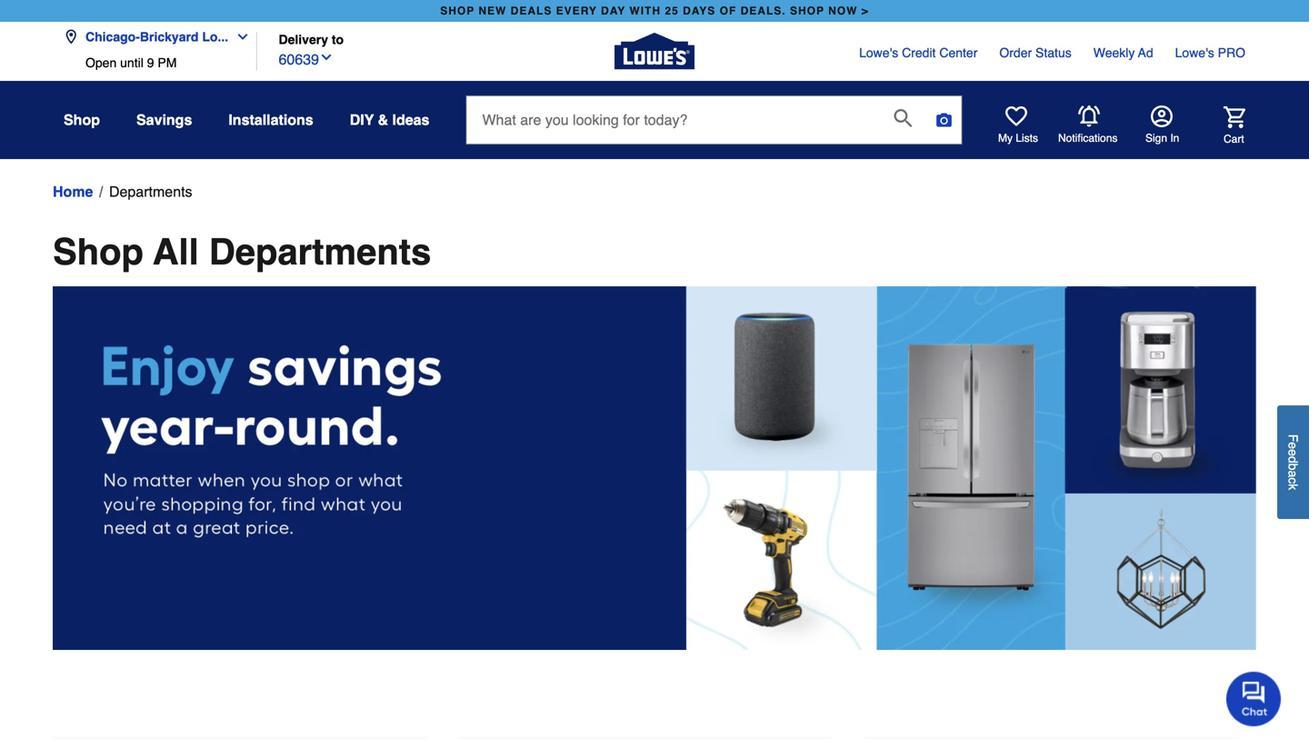 Task type: vqa. For each thing, say whether or not it's contained in the screenshot.
'all' at the left of the page
yes



Task type: describe. For each thing, give the bounding box(es) containing it.
of
[[720, 5, 737, 17]]

chat invite button image
[[1227, 671, 1282, 727]]

lowe's for lowe's pro
[[1176, 45, 1215, 60]]

lowe's home improvement cart image
[[1224, 106, 1246, 128]]

lowe's credit center
[[860, 45, 978, 60]]

weekly ad link
[[1094, 44, 1154, 62]]

every
[[556, 5, 597, 17]]

my lists link
[[999, 105, 1039, 146]]

cart
[[1224, 133, 1245, 145]]

60639 button
[[279, 47, 334, 71]]

shop button
[[64, 104, 100, 136]]

b
[[1286, 463, 1301, 470]]

credit
[[902, 45, 936, 60]]

f e e d b a c k button
[[1278, 405, 1310, 519]]

all
[[153, 231, 199, 273]]

weekly ad
[[1094, 45, 1154, 60]]

a
[[1286, 470, 1301, 478]]

sign in
[[1146, 132, 1180, 145]]

status
[[1036, 45, 1072, 60]]

order
[[1000, 45, 1032, 60]]

delivery
[[279, 32, 328, 47]]

f e e d b a c k
[[1286, 434, 1301, 490]]

my lists
[[999, 132, 1039, 145]]

sign in button
[[1146, 105, 1180, 146]]

notifications
[[1059, 132, 1118, 145]]

days
[[683, 5, 716, 17]]

diy & ideas
[[350, 111, 430, 128]]

cart button
[[1199, 106, 1246, 146]]

ad
[[1139, 45, 1154, 60]]

>
[[862, 5, 869, 17]]

enjoy savings year-round. no matter what you're shopping for, find what you need at a great price. image
[[53, 286, 1257, 650]]

installations
[[229, 111, 313, 128]]

ideas
[[392, 111, 430, 128]]

my
[[999, 132, 1013, 145]]

chicago-brickyard lo... button
[[64, 19, 258, 55]]

chicago-brickyard lo...
[[85, 30, 228, 44]]

shop new deals every day with 25 days of deals. shop now >
[[440, 5, 869, 17]]

lowe's pro
[[1176, 45, 1246, 60]]

location image
[[64, 30, 78, 44]]

deals
[[511, 5, 552, 17]]

lowe's pro link
[[1176, 44, 1246, 62]]

shop all departments
[[53, 231, 431, 273]]

lowe's home improvement logo image
[[615, 11, 695, 91]]

home
[[53, 183, 93, 200]]

0 vertical spatial departments
[[109, 183, 192, 200]]

2 e from the top
[[1286, 449, 1301, 456]]

camera image
[[935, 111, 954, 129]]

open
[[85, 55, 117, 70]]

center
[[940, 45, 978, 60]]

order status
[[1000, 45, 1072, 60]]



Task type: locate. For each thing, give the bounding box(es) containing it.
delivery to
[[279, 32, 344, 47]]

e up 'd'
[[1286, 442, 1301, 449]]

shop down home link at the left top of page
[[53, 231, 144, 273]]

until
[[120, 55, 144, 70]]

1 e from the top
[[1286, 442, 1301, 449]]

lo...
[[202, 30, 228, 44]]

shop for shop
[[64, 111, 100, 128]]

1 lowe's from the left
[[860, 45, 899, 60]]

lowe's for lowe's credit center
[[860, 45, 899, 60]]

d
[[1286, 456, 1301, 463]]

shop left new
[[440, 5, 475, 17]]

pm
[[158, 55, 177, 70]]

new
[[479, 5, 507, 17]]

1 horizontal spatial lowe's
[[1176, 45, 1215, 60]]

1 vertical spatial departments
[[209, 231, 431, 273]]

weekly
[[1094, 45, 1135, 60]]

with
[[630, 5, 661, 17]]

savings button
[[136, 104, 192, 136]]

k
[[1286, 484, 1301, 490]]

Search Query text field
[[467, 96, 880, 144]]

departments
[[109, 183, 192, 200], [209, 231, 431, 273]]

pro
[[1218, 45, 1246, 60]]

chevron down image
[[228, 30, 250, 44]]

lowe's
[[860, 45, 899, 60], [1176, 45, 1215, 60]]

lowe's home improvement notification center image
[[1079, 106, 1100, 127]]

deals.
[[741, 5, 786, 17]]

e up b
[[1286, 449, 1301, 456]]

2 shop from the left
[[790, 5, 825, 17]]

shop down open
[[64, 111, 100, 128]]

lists
[[1016, 132, 1039, 145]]

departments link
[[109, 181, 192, 203]]

chicago-
[[85, 30, 140, 44]]

c
[[1286, 478, 1301, 484]]

open until 9 pm
[[85, 55, 177, 70]]

1 horizontal spatial departments
[[209, 231, 431, 273]]

1 shop from the left
[[440, 5, 475, 17]]

0 horizontal spatial lowe's
[[860, 45, 899, 60]]

now
[[829, 5, 858, 17]]

0 vertical spatial shop
[[64, 111, 100, 128]]

60639
[[279, 51, 319, 68]]

lowe's home improvement lists image
[[1006, 105, 1028, 127]]

brickyard
[[140, 30, 199, 44]]

1 horizontal spatial shop
[[790, 5, 825, 17]]

order status link
[[1000, 44, 1072, 62]]

in
[[1171, 132, 1180, 145]]

search image
[[894, 109, 913, 127]]

0 horizontal spatial shop
[[440, 5, 475, 17]]

sign
[[1146, 132, 1168, 145]]

to
[[332, 32, 344, 47]]

savings
[[136, 111, 192, 128]]

installations button
[[229, 104, 313, 136]]

f
[[1286, 434, 1301, 442]]

lowe's home improvement account image
[[1151, 105, 1173, 127]]

diy
[[350, 111, 374, 128]]

25
[[665, 5, 679, 17]]

lowe's left credit
[[860, 45, 899, 60]]

9
[[147, 55, 154, 70]]

lowe's left pro
[[1176, 45, 1215, 60]]

shop for shop all departments
[[53, 231, 144, 273]]

0 horizontal spatial departments
[[109, 183, 192, 200]]

&
[[378, 111, 388, 128]]

2 lowe's from the left
[[1176, 45, 1215, 60]]

home link
[[53, 181, 93, 203]]

shop
[[440, 5, 475, 17], [790, 5, 825, 17]]

shop new deals every day with 25 days of deals. shop now > link
[[437, 0, 873, 22]]

1 vertical spatial shop
[[53, 231, 144, 273]]

shop left now
[[790, 5, 825, 17]]

diy & ideas button
[[350, 104, 430, 136]]

e
[[1286, 442, 1301, 449], [1286, 449, 1301, 456]]

shop
[[64, 111, 100, 128], [53, 231, 144, 273]]

chevron down image
[[319, 50, 334, 65]]

lowe's credit center link
[[860, 44, 978, 62]]

day
[[601, 5, 626, 17]]

None search field
[[466, 95, 963, 161]]



